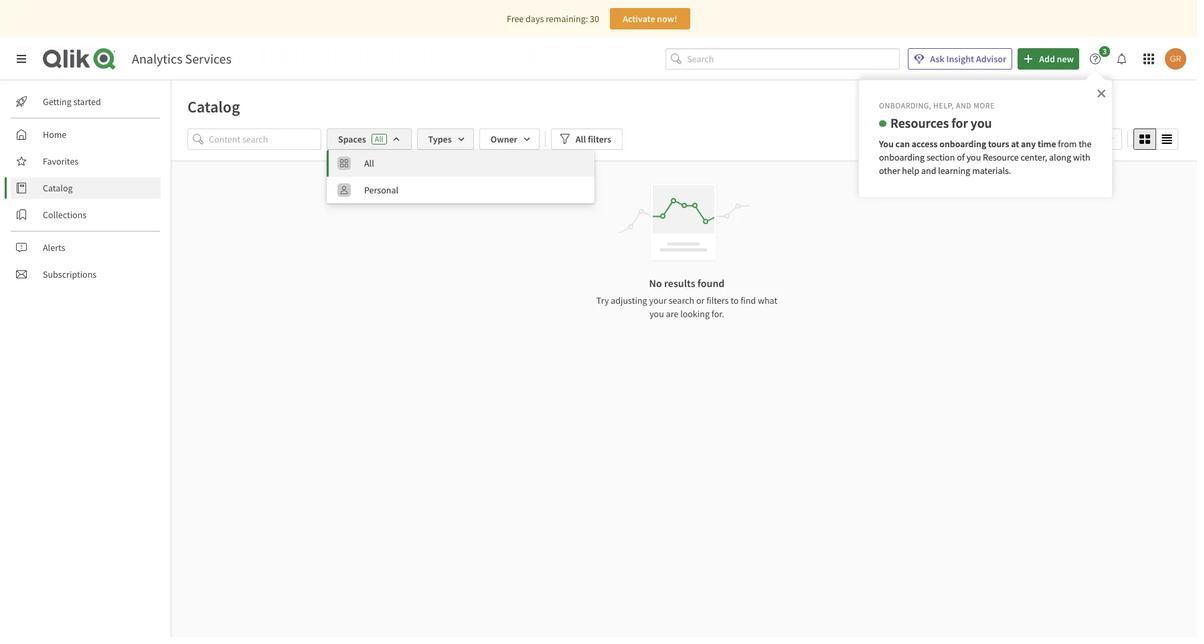 Task type: describe. For each thing, give the bounding box(es) containing it.
analytics
[[132, 50, 183, 67]]

spaces
[[338, 133, 366, 145]]

to
[[731, 295, 739, 307]]

recently
[[1046, 133, 1080, 145]]

found
[[698, 277, 725, 290]]

filters inside dropdown button
[[588, 133, 612, 145]]

help
[[903, 165, 920, 177]]

alerts
[[43, 242, 65, 254]]

activate
[[623, 13, 656, 25]]

days
[[526, 13, 544, 25]]

onboarding,
[[880, 100, 932, 111]]

now!
[[657, 13, 678, 25]]

remaining:
[[546, 13, 588, 25]]

help,
[[934, 100, 955, 111]]

searchbar element
[[666, 48, 901, 70]]

all element
[[364, 157, 587, 170]]

Recently used field
[[1038, 129, 1123, 150]]

all for all filters
[[576, 133, 586, 145]]

1 horizontal spatial and
[[957, 100, 972, 111]]

subscriptions link
[[11, 264, 161, 285]]

analytics services
[[132, 50, 232, 67]]

you can access onboarding tours at any time
[[880, 138, 1057, 150]]

getting started
[[43, 96, 101, 108]]

add new
[[1040, 53, 1075, 65]]

you inside from the onboarding section of you resource center, along with other help and learning materials.
[[967, 151, 982, 163]]

access
[[912, 138, 938, 150]]

getting started link
[[11, 91, 161, 113]]

ask insight advisor button
[[909, 48, 1013, 70]]

1 horizontal spatial onboarding
[[940, 138, 987, 150]]

or
[[697, 295, 705, 307]]

favorites
[[43, 155, 79, 167]]

free
[[507, 13, 524, 25]]

greg robinson image
[[1166, 48, 1187, 70]]

add new button
[[1018, 48, 1080, 70]]

insight
[[947, 53, 975, 65]]

find
[[741, 295, 756, 307]]

resources for you
[[891, 114, 993, 131]]

favorites link
[[11, 151, 161, 172]]

what
[[758, 295, 778, 307]]

1 horizontal spatial all
[[375, 134, 384, 144]]

catalog link
[[11, 178, 161, 199]]

all for all 'element'
[[364, 157, 374, 170]]

section
[[927, 151, 956, 163]]

search
[[669, 295, 695, 307]]

onboarding, help, and more
[[880, 100, 995, 111]]

and inside from the onboarding section of you resource center, along with other help and learning materials.
[[922, 165, 937, 177]]

3
[[1103, 46, 1108, 56]]

results
[[665, 277, 696, 290]]

other
[[880, 165, 901, 177]]

switch view group
[[1134, 129, 1179, 150]]

adjusting
[[611, 295, 648, 307]]

×
[[1097, 83, 1107, 102]]

looking
[[681, 308, 710, 320]]

you inside no results found try adjusting your search or filters to find what you are looking for.
[[650, 308, 664, 320]]

filters inside no results found try adjusting your search or filters to find what you are looking for.
[[707, 295, 729, 307]]

services
[[185, 50, 232, 67]]

× button
[[1097, 83, 1107, 102]]

activate now!
[[623, 13, 678, 25]]

close sidebar menu image
[[16, 54, 27, 64]]

are
[[666, 308, 679, 320]]

ask
[[931, 53, 945, 65]]

no results found try adjusting your search or filters to find what you are looking for.
[[597, 277, 778, 320]]

center,
[[1021, 151, 1048, 163]]

with
[[1074, 151, 1091, 163]]

owner button
[[480, 129, 540, 150]]

the
[[1079, 138, 1092, 150]]

recently used
[[1046, 133, 1101, 145]]

try
[[597, 295, 609, 307]]

types button
[[417, 129, 474, 150]]



Task type: locate. For each thing, give the bounding box(es) containing it.
free days remaining: 30
[[507, 13, 600, 25]]

Content search text field
[[209, 129, 322, 150]]

30
[[590, 13, 600, 25]]

1 horizontal spatial filters
[[707, 295, 729, 307]]

home
[[43, 129, 67, 141]]

filters
[[588, 133, 612, 145], [707, 295, 729, 307]]

1 vertical spatial filters
[[707, 295, 729, 307]]

advisor
[[977, 53, 1007, 65]]

you
[[971, 114, 993, 131], [967, 151, 982, 163], [650, 308, 664, 320]]

1 horizontal spatial catalog
[[188, 96, 240, 117]]

at
[[1012, 138, 1020, 150]]

personal link
[[327, 177, 595, 204]]

tours
[[989, 138, 1010, 150]]

0 horizontal spatial onboarding
[[880, 151, 925, 163]]

add
[[1040, 53, 1056, 65]]

resource
[[984, 151, 1020, 163]]

Search text field
[[688, 48, 901, 70]]

types
[[428, 133, 452, 145]]

can
[[896, 138, 911, 150]]

0 vertical spatial and
[[957, 100, 972, 111]]

0 vertical spatial filters
[[588, 133, 612, 145]]

1 vertical spatial catalog
[[43, 182, 73, 194]]

0 horizontal spatial filters
[[588, 133, 612, 145]]

all link
[[327, 150, 595, 177]]

no
[[650, 277, 663, 290]]

0 vertical spatial you
[[971, 114, 993, 131]]

0 horizontal spatial catalog
[[43, 182, 73, 194]]

for
[[952, 114, 969, 131]]

personal
[[364, 184, 399, 196]]

resources
[[891, 114, 950, 131]]

and
[[957, 100, 972, 111], [922, 165, 937, 177]]

collections link
[[11, 204, 161, 226]]

your
[[649, 295, 667, 307]]

ask insight advisor
[[931, 53, 1007, 65]]

all filters
[[576, 133, 612, 145]]

0 horizontal spatial all
[[364, 157, 374, 170]]

you right the of
[[967, 151, 982, 163]]

2 vertical spatial you
[[650, 308, 664, 320]]

along
[[1050, 151, 1072, 163]]

menu
[[327, 150, 595, 204]]

and up for
[[957, 100, 972, 111]]

any
[[1022, 138, 1037, 150]]

onboarding up the of
[[940, 138, 987, 150]]

onboarding down can
[[880, 151, 925, 163]]

2 horizontal spatial all
[[576, 133, 586, 145]]

you
[[880, 138, 894, 150]]

all inside 'link'
[[364, 157, 374, 170]]

0 horizontal spatial and
[[922, 165, 937, 177]]

and down section
[[922, 165, 937, 177]]

3 button
[[1085, 46, 1115, 70]]

used
[[1082, 133, 1101, 145]]

for.
[[712, 308, 725, 320]]

personal element
[[364, 184, 587, 196]]

catalog down favorites
[[43, 182, 73, 194]]

all filters button
[[551, 129, 623, 150]]

time
[[1038, 138, 1057, 150]]

1 vertical spatial and
[[922, 165, 937, 177]]

navigation pane element
[[0, 86, 171, 291]]

more
[[974, 100, 995, 111]]

catalog inside navigation pane element
[[43, 182, 73, 194]]

0 vertical spatial catalog
[[188, 96, 240, 117]]

all inside dropdown button
[[576, 133, 586, 145]]

you down your
[[650, 308, 664, 320]]

collections
[[43, 209, 87, 221]]

alerts link
[[11, 237, 161, 259]]

getting
[[43, 96, 72, 108]]

1 vertical spatial you
[[967, 151, 982, 163]]

catalog down services
[[188, 96, 240, 117]]

menu containing all
[[327, 150, 595, 204]]

catalog
[[188, 96, 240, 117], [43, 182, 73, 194]]

from
[[1059, 138, 1078, 150]]

onboarding inside from the onboarding section of you resource center, along with other help and learning materials.
[[880, 151, 925, 163]]

materials.
[[973, 165, 1012, 177]]

of
[[958, 151, 965, 163]]

owner
[[491, 133, 518, 145]]

0 vertical spatial onboarding
[[940, 138, 987, 150]]

subscriptions
[[43, 269, 97, 281]]

filters region
[[172, 126, 1198, 204]]

activate now! link
[[610, 8, 691, 29]]

learning
[[939, 165, 971, 177]]

analytics services element
[[132, 50, 232, 67]]

menu inside "filters" region
[[327, 150, 595, 204]]

you down more
[[971, 114, 993, 131]]

home link
[[11, 124, 161, 145]]

1 vertical spatial onboarding
[[880, 151, 925, 163]]

onboarding
[[940, 138, 987, 150], [880, 151, 925, 163]]

started
[[73, 96, 101, 108]]

× dialog
[[859, 80, 1114, 199]]

all
[[576, 133, 586, 145], [375, 134, 384, 144], [364, 157, 374, 170]]

from the onboarding section of you resource center, along with other help and learning materials.
[[880, 138, 1094, 177]]

new
[[1058, 53, 1075, 65]]



Task type: vqa. For each thing, say whether or not it's contained in the screenshot.
the 90
no



